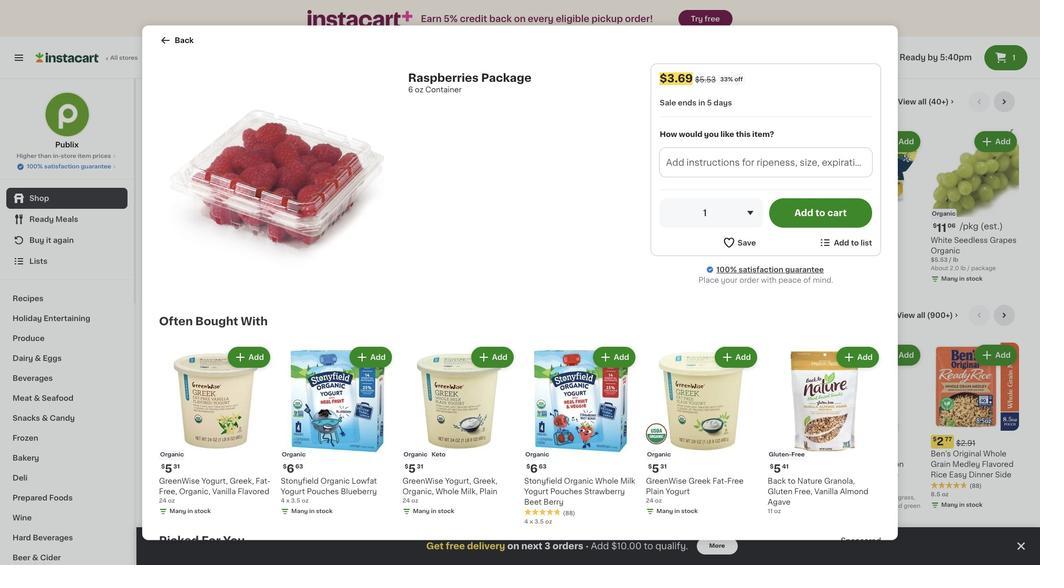 Task type: describe. For each thing, give the bounding box(es) containing it.
in down publix bakery mini croissant 10 oz
[[186, 481, 191, 487]]

$2.91
[[957, 440, 976, 447]]

3.5 inside stonyfield organic lowfat yogurt pouches blueberry 4 x 3.5 oz
[[291, 498, 301, 504]]

in up picked
[[188, 508, 193, 514]]

organic up orange,
[[648, 452, 671, 457]]

& for dairy
[[35, 355, 41, 362]]

0 vertical spatial •
[[278, 481, 280, 487]]

$5.41 original price: $6.53 element
[[158, 435, 246, 449]]

24 inside greenwise yogurt, greek, organic, whole milk, plain 24 oz
[[403, 498, 410, 504]]

1 inside field
[[704, 209, 707, 217]]

$ 5 53 inside the $5.53 original price: $5.97 element
[[256, 223, 276, 234]]

free right try
[[705, 15, 721, 23]]

more
[[710, 544, 726, 549]]

oz inside back to nature granola, gluten free, vanilla almond agave 11 oz
[[775, 508, 782, 514]]

sponsored badge image for whitehaven new zealand sauvignon blanc white wine
[[835, 536, 867, 542]]

12 right beet
[[545, 503, 551, 508]]

63 for stonyfield organic whole milk yogurt pouches strawberry beet berry
[[539, 464, 547, 470]]

product group containing 9
[[545, 343, 633, 542]]

3 inside get free delivery on next 3 orders • add $10.00 to qualify.
[[545, 542, 551, 551]]

many in stock down stonyfield organic lowfat yogurt pouches blueberry 4 x 3.5 oz
[[291, 508, 333, 514]]

1 vertical spatial fl
[[564, 503, 568, 508]]

1 vertical spatial satisfaction
[[739, 266, 784, 273]]

/pkg inside $11.06 per package (estimated) element
[[961, 222, 979, 231]]

$ inside the $ 7 77
[[643, 437, 647, 443]]

/pkg (est.)
[[961, 222, 1004, 231]]

main content containing 6
[[137, 79, 1041, 566]]

fat- inside greenwise greek fat-free plain yogurt 24 oz
[[713, 477, 728, 485]]

order
[[740, 277, 760, 284]]

organic down $18.79 at the bottom left of the page
[[282, 452, 306, 457]]

in-
[[53, 153, 61, 159]]

in down blueberries 1 container on the left of page
[[283, 257, 288, 263]]

keto
[[432, 452, 446, 457]]

$7.74
[[184, 233, 203, 240]]

stock down 'dinner'
[[967, 503, 983, 508]]

many in stock down celsius sparkling orange, energy drink 4 x 12 fl oz
[[652, 481, 693, 487]]

items for pero family farms green beans, snipped
[[407, 509, 429, 516]]

4 inside celsius sparkling orange, energy drink 4 x 12 fl oz
[[641, 471, 645, 477]]

many in stock down '2.0'
[[942, 276, 983, 282]]

(900+)
[[928, 312, 954, 319]]

oz inside stonyfield organic lowfat yogurt pouches blueberry 4 x 3.5 oz
[[302, 498, 309, 504]]

raspberries package image
[[168, 71, 386, 290]]

$ inside $ 3
[[353, 223, 357, 229]]

free inside get free delivery on next 3 orders • add $10.00 to qualify.
[[446, 542, 465, 551]]

stock up peace
[[773, 268, 790, 274]]

1 inside 1 21 each (est.)
[[647, 223, 652, 234]]

0 horizontal spatial buy
[[29, 237, 44, 244]]

plain inside greenwise greek fat-free plain yogurt 24 oz
[[646, 488, 664, 495]]

0 vertical spatial beverages
[[13, 375, 53, 382]]

energy
[[672, 461, 699, 468]]

item badge image
[[646, 424, 667, 445]]

organic inside white seedless grapes organic $5.53 / lb about 2.0 lb / package
[[932, 247, 961, 255]]

oz inside greenwise yogurt, greek, organic, whole milk, plain 24 oz
[[412, 498, 419, 504]]

5 for sunkist lemons
[[841, 223, 848, 234]]

try free
[[691, 15, 721, 23]]

stonyfield organic lowfat yogurt pouches blueberry 4 x 3.5 oz
[[281, 477, 377, 504]]

pouches inside stonyfield organic whole milk yogurt pouches strawberry beet berry
[[551, 488, 583, 495]]

farms
[[396, 461, 419, 468]]

seedless inside 6 58 /pkg (est.) $7.74 green seedless grapes
[[182, 243, 216, 251]]

by
[[928, 54, 939, 61]]

oz inside celsius sparkling orange, energy drink 4 x 12 fl oz
[[665, 471, 671, 477]]

product group containing 11
[[932, 129, 1020, 286]]

in down white seedless grapes organic $5.53 / lb about 2.0 lb / package
[[960, 276, 965, 282]]

$14.39 original price: $16.59 element
[[448, 435, 536, 449]]

in right ends
[[699, 99, 706, 106]]

service type group
[[591, 47, 735, 68]]

1 field
[[660, 198, 763, 228]]

in down 12 x 12 fl oz
[[573, 513, 578, 519]]

add inside button
[[835, 239, 850, 246]]

many in stock down beans,
[[362, 492, 403, 498]]

product group containing 2
[[932, 343, 1020, 512]]

modelo especial lager mexican beer bottles
[[254, 451, 338, 468]]

it
[[46, 237, 51, 244]]

6 left minute
[[531, 463, 538, 474]]

10
[[158, 471, 164, 477]]

get free delivery on next 3 orders • add $10.00 to qualify.
[[427, 542, 689, 551]]

off
[[735, 76, 744, 82]]

5 left "days"
[[708, 99, 712, 106]]

publix link
[[44, 91, 90, 150]]

stores
[[119, 55, 138, 61]]

x inside celsius sparkling orange, energy drink 4 x 12 fl oz
[[647, 471, 650, 477]]

container inside the raspberries package 6 oz container
[[426, 86, 462, 93]]

$ 5 31 for greenwise greek fat-free plain yogurt
[[649, 463, 667, 474]]

get for 9
[[568, 452, 578, 457]]

try
[[691, 15, 703, 23]]

11 inside back to nature granola, gluten free, vanilla almond agave 11 oz
[[768, 508, 773, 514]]

softener
[[448, 472, 480, 479]]

0 horizontal spatial bakery
[[13, 455, 39, 462]]

33%
[[721, 76, 734, 82]]

grapes inside 6 58 /pkg (est.) $7.74 green seedless grapes
[[218, 243, 245, 251]]

$ inside $ 3 53
[[353, 437, 357, 443]]

in up the with
[[767, 268, 772, 274]]

navel orange $1.87 / lb
[[641, 243, 691, 259]]

milk
[[621, 477, 636, 485]]

blueberries
[[254, 237, 296, 244]]

5 for greenwise yogurt, greek, fat- free, organic, vanilla flavored
[[165, 463, 172, 474]]

53 for pero family farms green beans, snipped
[[365, 437, 373, 443]]

navel
[[641, 243, 662, 251]]

free up the maid
[[583, 452, 595, 457]]

holiday entertaining link
[[6, 309, 128, 329]]

in down beans,
[[380, 492, 385, 498]]

1 vertical spatial beverages
[[33, 535, 73, 542]]

2 horizontal spatial eligible
[[556, 15, 590, 23]]

12 inside the 'pero family farms green beans, snipped 12 oz'
[[351, 481, 357, 487]]

orange,
[[641, 461, 671, 468]]

in down paper
[[767, 471, 772, 477]]

many down greenwise yogurt, greek, organic, whole milk, plain 24 oz
[[413, 508, 430, 514]]

x down cans
[[552, 503, 556, 508]]

gluten-free
[[769, 452, 805, 457]]

12 down cans
[[557, 503, 563, 508]]

in down easy
[[960, 503, 965, 508]]

oz inside the 'pero family farms green beans, snipped 12 oz'
[[359, 481, 365, 487]]

on inside get free delivery on next 3 orders • add $10.00 to qualify.
[[508, 542, 520, 551]]

$ inside "$ 19 39"
[[837, 437, 841, 443]]

free inside greenwise greek fat-free plain yogurt 24 oz
[[728, 477, 744, 485]]

1 vertical spatial 3.5
[[535, 519, 544, 525]]

organic inside organic strawberries package
[[738, 237, 767, 244]]

shop the weekly ad link
[[158, 309, 274, 322]]

$5.53 inside $3.69 $5.53 33% off
[[696, 76, 717, 83]]

$1.87
[[641, 253, 656, 259]]

many in stock down publix bakery mini croissant 10 oz
[[168, 481, 209, 487]]

save
[[738, 239, 757, 246]]

$ inside $ 9 97
[[547, 437, 550, 443]]

add to list button
[[819, 236, 873, 249]]

agave
[[768, 498, 791, 506]]

recipes link
[[6, 289, 128, 309]]

get
[[427, 542, 444, 551]]

12 down mexican
[[254, 481, 260, 487]]

1 vertical spatial 100% satisfaction guarantee
[[717, 266, 825, 273]]

6 down especial on the bottom of the page
[[287, 463, 295, 474]]

free up family
[[388, 452, 400, 457]]

spo nsored
[[842, 537, 882, 545]]

add to cart button
[[770, 198, 873, 228]]

see eligible items button for pero family farms green beans, snipped
[[351, 504, 439, 521]]

product group containing 14
[[448, 343, 536, 543]]

2 horizontal spatial /
[[968, 266, 970, 272]]

$ inside the $ 11 06
[[934, 223, 937, 229]]

31 for greenwise yogurt, greek, organic, whole milk, plain
[[417, 464, 424, 470]]

whitehaven new zealand sauvignon blanc white wine
[[835, 451, 905, 479]]

$ inside the $ 2 77
[[934, 437, 937, 443]]

to for list
[[852, 239, 860, 246]]

$2.77 original price: $2.91 element
[[932, 435, 1020, 449]]

(14)
[[583, 494, 594, 500]]

$17.69 original price: $18.79 element
[[254, 435, 343, 449]]

• inside get free delivery on next 3 orders • add $10.00 to qualify.
[[586, 542, 589, 551]]

see for pero family farms green beans, snipped
[[362, 509, 376, 516]]

see for downy infusions fabric softener
[[459, 519, 473, 527]]

yogurt inside stonyfield organic whole milk yogurt pouches strawberry beet berry
[[525, 488, 549, 495]]

1 vertical spatial wine
[[13, 515, 32, 522]]

many down 8.5 oz
[[942, 503, 959, 508]]

1 vertical spatial 100%
[[717, 266, 737, 273]]

whitehaven
[[835, 451, 878, 458]]

publix for publix
[[55, 141, 79, 149]]

fat- inside greenwise yogurt, greek, fat- free, organic, vanilla flavored 24 oz
[[256, 477, 271, 485]]

store
[[61, 153, 76, 159]]

101
[[448, 492, 457, 498]]

39 for 19
[[854, 437, 862, 443]]

ben's
[[932, 451, 952, 458]]

snacks
[[13, 415, 40, 422]]

strawberry
[[585, 488, 625, 495]]

(est.) for 6
[[205, 222, 227, 231]]

see eligible items for pero family farms green beans, snipped
[[362, 509, 429, 516]]

many up "qualify."
[[657, 508, 674, 514]]

back for back to nature granola, gluten free, vanilla almond agave 11 oz
[[768, 477, 787, 485]]

$7.19 original price: $9.41 element
[[738, 435, 826, 449]]

pouches inside stonyfield organic lowfat yogurt pouches blueberry 4 x 3.5 oz
[[307, 488, 339, 495]]

stock down energy
[[677, 481, 693, 487]]

5 up blueberries
[[260, 223, 268, 234]]

package inside organic strawberries package
[[738, 247, 770, 255]]

$ inside $ 8 85
[[740, 223, 744, 229]]

organic up croissant
[[160, 452, 184, 457]]

product group containing 7
[[641, 343, 730, 500]]

back for back
[[175, 36, 194, 44]]

buy for 3
[[354, 452, 366, 457]]

0 vertical spatial on
[[514, 15, 526, 23]]

$ 14 39
[[450, 436, 475, 447]]

63 for stonyfield organic lowfat yogurt pouches blueberry
[[296, 464, 303, 470]]

blueberry
[[341, 488, 377, 495]]

many in stock down paper
[[749, 471, 790, 477]]

2 vertical spatial 4
[[525, 519, 529, 525]]

shop for shop the weekly ad
[[158, 310, 188, 321]]

greenwise for whole
[[403, 477, 444, 485]]

all for (900+)
[[917, 312, 926, 319]]

24 inside greenwise greek fat-free plain yogurt 24 oz
[[646, 498, 654, 504]]

blueberries 1 container
[[254, 237, 296, 253]]

many down '2.0'
[[942, 276, 959, 282]]

1 horizontal spatial /
[[950, 257, 952, 263]]

back button
[[159, 34, 194, 46]]

sale
[[660, 99, 677, 106]]

strawberries
[[769, 237, 816, 244]]

yogurt, for milk,
[[445, 477, 472, 485]]

stock down blueberries 1 container on the left of page
[[290, 257, 306, 263]]

stock down greenwise yogurt, greek, fat- free, organic, vanilla flavored 24 oz
[[194, 508, 211, 514]]

(88) for berry
[[564, 510, 576, 516]]

package inside the raspberries package 6 oz container
[[482, 72, 532, 83]]

many in stock up picked
[[170, 508, 211, 514]]

yogurt inside stonyfield organic lowfat yogurt pouches blueberry 4 x 3.5 oz
[[281, 488, 305, 495]]

all stores link
[[36, 43, 139, 72]]

$6.58 per package (estimated) original price: $7.74 element
[[158, 222, 246, 242]]

stock down package
[[967, 276, 983, 282]]

list
[[861, 239, 873, 246]]

2,
[[561, 452, 566, 457]]

ready by 5:40pm link
[[883, 51, 973, 64]]

stock down stonyfield organic lowfat yogurt pouches blueberry 4 x 3.5 oz
[[316, 508, 333, 514]]

$ 9 97
[[547, 436, 567, 447]]

tropical
[[851, 504, 873, 509]]

sunkist lemons 32 oz bag
[[835, 237, 893, 253]]

organic up 85
[[739, 211, 763, 217]]

$ inside $ 5 41
[[770, 464, 774, 470]]

stock down publix bakery mini croissant 10 oz
[[193, 481, 209, 487]]

many down blueberries 1 container on the left of page
[[265, 257, 281, 263]]

0 vertical spatial of
[[804, 277, 812, 284]]

raspberries package 6 oz container
[[408, 72, 532, 93]]

$ inside $ 14 39
[[450, 437, 454, 443]]

/ inside "navel orange $1.87 / lb"
[[658, 253, 660, 259]]

in down greenwise yogurt, greek, organic, whole milk, plain 24 oz
[[431, 508, 437, 514]]

hard beverages link
[[6, 528, 128, 548]]

buy for 9
[[548, 452, 559, 457]]

foods
[[49, 495, 73, 502]]

many down the scott
[[749, 471, 765, 477]]

in down stonyfield organic lowfat yogurt pouches blueberry 4 x 3.5 oz
[[310, 508, 315, 514]]

(1.21k)
[[293, 473, 312, 479]]

100% inside button
[[27, 164, 43, 170]]

41 inside $ 5 41
[[783, 464, 789, 470]]

many down 'options'
[[291, 508, 308, 514]]

would
[[679, 131, 703, 138]]

31 for greenwise greek fat-free plain yogurt
[[661, 464, 667, 470]]

$7.77 original price: $9.97 element
[[641, 435, 730, 449]]

of inside notes of citrus, lemongrass, pear, tropical fruits, and green
[[854, 495, 860, 501]]

whole inside greenwise yogurt, greek, organic, whole milk, plain 24 oz
[[436, 488, 459, 495]]

sugar
[[592, 461, 614, 468]]

1 vertical spatial pack
[[262, 481, 276, 487]]

ben's original whole grain medley flavored rice easy dinner side
[[932, 451, 1014, 479]]

stock down beans,
[[386, 492, 403, 498]]

x down beet
[[530, 519, 534, 525]]

cider
[[40, 555, 61, 562]]

back
[[490, 15, 512, 23]]

oz inside the raspberries package 6 oz container
[[415, 86, 424, 93]]

paper
[[760, 451, 782, 458]]

$5.53 inside white seedless grapes organic $5.53 / lb about 2.0 lb / package
[[932, 257, 948, 263]]

(est.) for 1
[[687, 222, 709, 231]]

77 for 2
[[946, 437, 953, 443]]

snipped
[[402, 472, 433, 479]]

5 for back to nature granola, gluten free, vanilla almond agave
[[774, 463, 782, 474]]

organic, inside greenwise yogurt, greek, organic, whole milk, plain 24 oz
[[403, 488, 434, 495]]

free, inside greenwise yogurt, greek, fat- free, organic, vanilla flavored 24 oz
[[159, 488, 177, 495]]

fl inside celsius sparkling orange, energy drink 4 x 12 fl oz
[[659, 471, 663, 477]]

many in stock up the with
[[749, 268, 790, 274]]

many in stock down 101
[[413, 508, 455, 514]]

medium-
[[851, 425, 878, 431]]

every
[[528, 15, 554, 23]]

sponsored badge image for modelo especial lager mexican beer bottles
[[254, 490, 286, 496]]

gluten-
[[769, 452, 792, 457]]

especial
[[284, 451, 315, 458]]

vanilla for nature
[[815, 488, 839, 495]]

the
[[190, 310, 210, 321]]

many in stock down blueberries 1 container on the left of page
[[265, 257, 306, 263]]

higher than in-store item prices link
[[17, 152, 117, 161]]

plain inside greenwise yogurt, greek, organic, whole milk, plain 24 oz
[[480, 488, 498, 495]]

stock down 101
[[438, 508, 455, 514]]

item carousel region containing 5
[[159, 340, 896, 530]]

recipes
[[13, 295, 43, 302]]

in down greenwise greek fat-free plain yogurt 24 oz
[[675, 508, 680, 514]]

guarantee inside button
[[81, 164, 111, 170]]

sponsored badge image up delivery
[[448, 535, 480, 541]]

orders
[[553, 542, 584, 551]]

package
[[972, 266, 997, 272]]

white inside white seedless grapes organic $5.53 / lb about 2.0 lb / package
[[932, 237, 953, 244]]

(est.) inside $11.06 per package (estimated) element
[[981, 222, 1004, 231]]

1 vertical spatial beer
[[13, 555, 30, 562]]

(88) for dinner
[[970, 484, 982, 489]]

many up picked
[[170, 508, 186, 514]]

pack inside 'minute maid sugar lemonade fridge pack cans'
[[611, 472, 629, 479]]

instacart logo image
[[36, 51, 99, 64]]



Task type: locate. For each thing, give the bounding box(es) containing it.
view all (40+) button
[[895, 91, 961, 112]]

2 24 from the left
[[403, 498, 410, 504]]

1 vertical spatial 41
[[783, 464, 789, 470]]

with
[[241, 316, 268, 327]]

53 up sunkist
[[849, 223, 857, 229]]

None search field
[[150, 43, 577, 72]]

organic, inside greenwise yogurt, greek, fat- free, organic, vanilla flavored 24 oz
[[179, 488, 211, 495]]

1 plain from the left
[[480, 488, 498, 495]]

$ 5 53 up sunkist
[[837, 223, 857, 234]]

0 vertical spatial 41
[[172, 437, 178, 443]]

0 horizontal spatial see eligible items
[[362, 509, 429, 516]]

0 horizontal spatial 53
[[269, 223, 276, 229]]

1 vertical spatial back
[[768, 477, 787, 485]]

1 vertical spatial 4
[[281, 498, 285, 504]]

1 horizontal spatial organic,
[[403, 488, 434, 495]]

sparkling
[[670, 451, 705, 458]]

77 for 7
[[655, 437, 662, 443]]

mind.
[[814, 277, 834, 284]]

earn
[[421, 15, 442, 23]]

2 yogurt, from the left
[[445, 477, 472, 485]]

free down $7.19 original price: $9.41 element on the right of the page
[[792, 452, 805, 457]]

oz inside sunkist lemons 32 oz bag
[[844, 247, 851, 253]]

1 horizontal spatial 39
[[854, 437, 862, 443]]

0 horizontal spatial 63
[[296, 464, 303, 470]]

2 $ 5 53 from the left
[[837, 223, 857, 234]]

1 horizontal spatial flavored
[[983, 461, 1014, 468]]

view inside popup button
[[899, 98, 917, 106]]

see eligible items for downy infusions fabric softener
[[459, 519, 525, 527]]

&
[[35, 355, 41, 362], [34, 395, 40, 402], [42, 415, 48, 422], [32, 555, 38, 562]]

0 horizontal spatial beer
[[13, 555, 30, 562]]

1 horizontal spatial $ 6 63
[[527, 463, 547, 474]]

2 yogurt from the left
[[525, 488, 549, 495]]

0 vertical spatial guarantee
[[81, 164, 111, 170]]

shop link
[[6, 188, 128, 209]]

6 inside the raspberries package 6 oz container
[[408, 86, 413, 93]]

grapes down /pkg (est.)
[[991, 237, 1017, 244]]

3 $ 5 31 from the left
[[649, 463, 667, 474]]

0 horizontal spatial 41
[[172, 437, 178, 443]]

organic inside stonyfield organic whole milk yogurt pouches strawberry beet berry
[[564, 477, 594, 485]]

seedless down $11.06 per package (estimated) element
[[955, 237, 989, 244]]

each
[[664, 222, 684, 231]]

candy
[[50, 415, 75, 422]]

2 horizontal spatial 53
[[849, 223, 857, 229]]

of left mind.
[[804, 277, 812, 284]]

1 horizontal spatial stonyfield
[[525, 477, 563, 485]]

39 inside $ 14 39
[[468, 437, 475, 443]]

2 greenwise from the left
[[403, 477, 444, 485]]

39
[[468, 437, 475, 443], [854, 437, 862, 443]]

greenwise inside greenwise yogurt, greek, organic, whole milk, plain 24 oz
[[403, 477, 444, 485]]

sponsored badge image
[[254, 490, 286, 496], [641, 492, 673, 498], [448, 535, 480, 541], [835, 536, 867, 542]]

eligible down beans,
[[378, 509, 406, 516]]

5 for greenwise yogurt, greek, organic, whole milk, plain
[[409, 463, 416, 474]]

1 horizontal spatial lb
[[954, 257, 959, 263]]

grapes inside white seedless grapes organic $5.53 / lb about 2.0 lb / package
[[991, 237, 1017, 244]]

3 (est.) from the left
[[981, 222, 1004, 231]]

3 31 from the left
[[661, 464, 667, 470]]

in down celsius sparkling orange, energy drink 4 x 12 fl oz
[[670, 481, 675, 487]]

1 horizontal spatial $ 5 31
[[405, 463, 424, 474]]

greenwise inside greenwise yogurt, greek, fat- free, organic, vanilla flavored 24 oz
[[159, 477, 200, 485]]

1 button
[[985, 45, 1028, 70]]

whole up side
[[984, 451, 1007, 458]]

notes of citrus, lemongrass, pear, tropical fruits, and green
[[835, 495, 921, 509]]

many down croissant
[[168, 481, 185, 487]]

2 $ 5 31 from the left
[[405, 463, 424, 474]]

to for cart
[[816, 209, 826, 217]]

holiday
[[13, 315, 42, 322]]

many up order
[[749, 268, 765, 274]]

greek, left 12 pack • 3 options
[[230, 477, 254, 485]]

flavored up side
[[983, 461, 1014, 468]]

39 right 14
[[468, 437, 475, 443]]

0 horizontal spatial see
[[362, 509, 376, 516]]

1 vertical spatial on
[[508, 542, 520, 551]]

41 inside '$5.41 original price: $6.53' element
[[172, 437, 178, 443]]

1 vertical spatial publix
[[158, 451, 180, 458]]

product group containing 1
[[641, 129, 730, 282]]

0 horizontal spatial 3.5
[[291, 498, 301, 504]]

publix bakery mini croissant 10 oz
[[158, 451, 225, 477]]

1 vanilla from the left
[[212, 488, 236, 495]]

seedless down $7.74
[[182, 243, 216, 251]]

1 organic, from the left
[[179, 488, 211, 495]]

11 inside main content
[[937, 223, 947, 234]]

1 free, from the left
[[159, 488, 177, 495]]

fl right berry
[[564, 503, 568, 508]]

green down pero
[[351, 472, 374, 479]]

fl
[[659, 471, 663, 477], [564, 503, 568, 508]]

all left (900+)
[[917, 312, 926, 319]]

1 yogurt from the left
[[281, 488, 305, 495]]

on right back
[[514, 15, 526, 23]]

many in stock down 12 x 12 fl oz
[[555, 513, 596, 519]]

granola,
[[825, 477, 856, 485]]

0 horizontal spatial (est.)
[[205, 222, 227, 231]]

many down 12 x 12 fl oz
[[555, 513, 572, 519]]

whole inside ben's original whole grain medley flavored rice easy dinner side
[[984, 451, 1007, 458]]

product group containing 19
[[835, 343, 923, 545]]

stock down (14)
[[580, 513, 596, 519]]

0 horizontal spatial (88)
[[564, 510, 576, 516]]

0 vertical spatial 100% satisfaction guarantee
[[27, 164, 111, 170]]

100%
[[27, 164, 43, 170], [717, 266, 737, 273]]

2 horizontal spatial $ 5 31
[[649, 463, 667, 474]]

organic down "bottles"
[[321, 477, 350, 485]]

0 horizontal spatial publix
[[55, 141, 79, 149]]

2 pouches from the left
[[551, 488, 583, 495]]

cart
[[828, 209, 847, 217]]

1 $ 5 31 from the left
[[161, 463, 180, 474]]

credit
[[460, 15, 488, 23]]

85
[[753, 223, 760, 229]]

yogurt, inside greenwise yogurt, greek, fat- free, organic, vanilla flavored 24 oz
[[202, 477, 228, 485]]

whole for original
[[984, 451, 1007, 458]]

1 horizontal spatial 3.5
[[535, 519, 544, 525]]

1 31 from the left
[[173, 464, 180, 470]]

yogurt, up the 101 oz
[[445, 477, 472, 485]]

0 horizontal spatial free,
[[159, 488, 177, 495]]

1 vertical spatial eligible
[[378, 509, 406, 516]]

0 horizontal spatial of
[[804, 277, 812, 284]]

/pkg
[[184, 222, 203, 231], [961, 222, 979, 231]]

2 greek, from the left
[[474, 477, 498, 485]]

see eligible items button for downy infusions fabric softener
[[448, 514, 536, 532]]

frozen
[[13, 435, 38, 442]]

meat & seafood link
[[6, 389, 128, 409]]

greek, for plain
[[474, 477, 498, 485]]

1 greenwise from the left
[[159, 477, 200, 485]]

wine down sauvignon
[[881, 472, 899, 479]]

to inside get free delivery on next 3 orders • add $10.00 to qualify.
[[644, 542, 654, 551]]

vanilla for greek,
[[212, 488, 236, 495]]

notes
[[835, 495, 852, 501]]

11 down agave
[[768, 508, 773, 514]]

1 $ 6 63 from the left
[[283, 463, 303, 474]]

1 fat- from the left
[[256, 477, 271, 485]]

view
[[899, 98, 917, 106], [898, 312, 916, 319]]

minute
[[545, 461, 570, 468]]

1 /pkg from the left
[[184, 222, 203, 231]]

1 horizontal spatial yogurt
[[525, 488, 549, 495]]

3 greenwise from the left
[[646, 477, 687, 485]]

greek, inside greenwise yogurt, greek, fat- free, organic, vanilla flavored 24 oz
[[230, 477, 254, 485]]

1 horizontal spatial 24
[[403, 498, 410, 504]]

organic,
[[179, 488, 211, 495], [403, 488, 434, 495]]

1 horizontal spatial (88)
[[970, 484, 982, 489]]

3 24 from the left
[[646, 498, 654, 504]]

$1.21 each (estimated) original price: $1.57 element
[[641, 222, 730, 242]]

2 77 from the left
[[946, 437, 953, 443]]

stonyfield down minute
[[525, 477, 563, 485]]

06
[[948, 223, 956, 229]]

1 vertical spatial (88)
[[564, 510, 576, 516]]

1 vertical spatial see eligible items
[[459, 519, 525, 527]]

all inside popup button
[[919, 98, 927, 106]]

treatment tracker modal dialog
[[137, 528, 1041, 566]]

2 (est.) from the left
[[687, 222, 709, 231]]

1 horizontal spatial vanilla
[[815, 488, 839, 495]]

3 yogurt from the left
[[666, 488, 690, 495]]

greenwise down farms
[[403, 477, 444, 485]]

1 inside button
[[1013, 54, 1016, 61]]

2 horizontal spatial (est.)
[[981, 222, 1004, 231]]

almond
[[841, 488, 869, 495]]

$11.06 per package (estimated) element
[[932, 222, 1020, 235]]

scott
[[738, 451, 758, 458]]

$ 6 63 for stonyfield organic lowfat yogurt pouches blueberry
[[283, 463, 303, 474]]

flavored down 12 pack • 3 options
[[238, 488, 270, 495]]

green inside 6 58 /pkg (est.) $7.74 green seedless grapes
[[158, 243, 180, 251]]

53 up 1,
[[365, 437, 373, 443]]

yogurt down greek
[[666, 488, 690, 495]]

publix for publix bakery mini croissant 10 oz
[[158, 451, 180, 458]]

0 vertical spatial items
[[407, 509, 429, 516]]

24 down snipped
[[403, 498, 410, 504]]

$ 5 31 for greenwise yogurt, greek, organic, whole milk, plain
[[405, 463, 424, 474]]

0 horizontal spatial grapes
[[218, 243, 245, 251]]

1 greek, from the left
[[230, 477, 254, 485]]

yogurt,
[[202, 477, 228, 485], [445, 477, 472, 485]]

0 vertical spatial back
[[175, 36, 194, 44]]

$3.65 per package (estimated) original price: $6.14 element
[[351, 222, 439, 242]]

• right orders
[[586, 542, 589, 551]]

meat
[[13, 395, 32, 402]]

add to cart
[[795, 209, 847, 217]]

organic up the $ 11 06
[[933, 211, 956, 217]]

satisfaction inside button
[[44, 164, 79, 170]]

item carousel region containing 6
[[158, 91, 1020, 297]]

medley
[[953, 461, 981, 468]]

1 horizontal spatial free
[[792, 452, 805, 457]]

product group
[[158, 129, 246, 282], [254, 129, 343, 267], [641, 129, 730, 282], [738, 129, 826, 277], [835, 129, 923, 267], [932, 129, 1020, 286], [158, 343, 246, 491], [254, 343, 343, 498], [351, 343, 439, 521], [448, 343, 536, 543], [545, 343, 633, 542], [641, 343, 730, 500], [738, 343, 826, 480], [835, 343, 923, 545], [932, 343, 1020, 512], [159, 345, 273, 518], [281, 345, 394, 518], [403, 345, 516, 518], [525, 345, 638, 526], [646, 345, 760, 518], [768, 345, 882, 516]]

0 vertical spatial 3.5
[[291, 498, 301, 504]]

53 inside $ 3 53
[[365, 437, 373, 443]]

/pkg inside 6 58 /pkg (est.) $7.74 green seedless grapes
[[184, 222, 203, 231]]

0 vertical spatial white
[[932, 237, 953, 244]]

fl down orange,
[[659, 471, 663, 477]]

prepared foods link
[[6, 488, 128, 508]]

yogurt inside greenwise greek fat-free plain yogurt 24 oz
[[666, 488, 690, 495]]

0 horizontal spatial items
[[407, 509, 429, 516]]

/ right $1.87
[[658, 253, 660, 259]]

entertaining
[[44, 315, 90, 322]]

$ 6 63 for stonyfield organic whole milk yogurt pouches strawberry beet berry
[[527, 463, 547, 474]]

0 horizontal spatial free
[[728, 477, 744, 485]]

add to list
[[835, 239, 873, 246]]

next
[[522, 542, 543, 551]]

1 39 from the left
[[468, 437, 475, 443]]

on left next
[[508, 542, 520, 551]]

& for snacks
[[42, 415, 48, 422]]

deli link
[[6, 468, 128, 488]]

2 horizontal spatial lb
[[961, 266, 967, 272]]

yogurt, for organic,
[[202, 477, 228, 485]]

infusions
[[476, 461, 509, 468]]

1 horizontal spatial free,
[[795, 488, 813, 495]]

yogurt, down mini
[[202, 477, 228, 485]]

organic, down snipped
[[403, 488, 434, 495]]

2 vertical spatial eligible
[[475, 519, 502, 527]]

container down raspberries
[[426, 86, 462, 93]]

many in stock down 8.5 oz
[[942, 503, 983, 508]]

4 inside stonyfield organic lowfat yogurt pouches blueberry 4 x 3.5 oz
[[281, 498, 285, 504]]

publix up croissant
[[158, 451, 180, 458]]

view for view all (40+)
[[899, 98, 917, 106]]

0 vertical spatial satisfaction
[[44, 164, 79, 170]]

shop left the
[[158, 310, 188, 321]]

oz inside greenwise yogurt, greek, fat- free, organic, vanilla flavored 24 oz
[[168, 498, 175, 504]]

0 vertical spatial see eligible items
[[362, 509, 429, 516]]

eligible for pero family farms green beans, snipped
[[378, 509, 406, 516]]

2 39 from the left
[[854, 437, 862, 443]]

$
[[256, 223, 260, 229], [353, 223, 357, 229], [740, 223, 744, 229], [837, 223, 841, 229], [934, 223, 937, 229], [353, 437, 357, 443], [450, 437, 454, 443], [643, 437, 647, 443], [740, 437, 744, 443], [837, 437, 841, 443], [547, 437, 550, 443], [934, 437, 937, 443], [161, 464, 165, 470], [283, 464, 287, 470], [405, 464, 409, 470], [527, 464, 531, 470], [649, 464, 652, 470], [770, 464, 774, 470]]

back to nature granola, gluten free, vanilla almond agave 11 oz
[[768, 477, 869, 514]]

100% satisfaction guarantee
[[27, 164, 111, 170], [717, 266, 825, 273]]

wine inside whitehaven new zealand sauvignon blanc white wine
[[881, 472, 899, 479]]

& for beer
[[32, 555, 38, 562]]

0 horizontal spatial eligible
[[378, 509, 406, 516]]

white inside whitehaven new zealand sauvignon blanc white wine
[[857, 472, 879, 479]]

0 horizontal spatial 4
[[281, 498, 285, 504]]

2 get from the left
[[568, 452, 578, 457]]

1 horizontal spatial items
[[504, 519, 525, 527]]

21
[[653, 223, 660, 229]]

item carousel region
[[158, 91, 1020, 297], [158, 305, 1020, 549], [159, 340, 896, 530]]

1 stonyfield from the left
[[281, 477, 319, 485]]

100% satisfaction guarantee inside button
[[27, 164, 111, 170]]

/pkg right 06
[[961, 222, 979, 231]]

organic down the maid
[[564, 477, 594, 485]]

(est.) inside 1 21 each (est.)
[[687, 222, 709, 231]]

earn 5% credit back on every eligible pickup order!
[[421, 15, 654, 23]]

free, inside back to nature granola, gluten free, vanilla almond agave 11 oz
[[795, 488, 813, 495]]

5
[[708, 99, 712, 106], [260, 223, 268, 234], [841, 223, 848, 234], [165, 463, 172, 474], [409, 463, 416, 474], [652, 463, 660, 474], [774, 463, 782, 474]]

2 horizontal spatial 4
[[641, 471, 645, 477]]

6 inside 6 58 /pkg (est.) $7.74 green seedless grapes
[[164, 223, 171, 234]]

sunkist
[[835, 237, 862, 244]]

2 fat- from the left
[[713, 477, 728, 485]]

greenwise for free,
[[159, 477, 200, 485]]

wine
[[881, 472, 899, 479], [13, 515, 32, 522]]

77 inside the $ 2 77
[[946, 437, 953, 443]]

vanilla down mini
[[212, 488, 236, 495]]

2 plain from the left
[[646, 488, 664, 495]]

stonyfield
[[281, 477, 319, 485], [525, 477, 563, 485]]

back inside back button
[[175, 36, 194, 44]]

oz inside publix bakery mini croissant 10 oz
[[166, 471, 172, 477]]

dairy & eggs link
[[6, 349, 128, 369]]

whole for organic
[[596, 477, 619, 485]]

$ 3
[[353, 223, 364, 234]]

5:40pm
[[941, 54, 973, 61]]

of up 'tropical'
[[854, 495, 860, 501]]

maid
[[572, 461, 590, 468]]

free down the scott
[[728, 477, 744, 485]]

9
[[550, 436, 558, 447]]

greek, inside greenwise yogurt, greek, organic, whole milk, plain 24 oz
[[474, 477, 498, 485]]

to inside back to nature granola, gluten free, vanilla almond agave 11 oz
[[788, 477, 796, 485]]

2 organic, from the left
[[403, 488, 434, 495]]

1 horizontal spatial guarantee
[[786, 266, 825, 273]]

express icon image
[[308, 10, 413, 28]]

view all (900+) link
[[898, 310, 961, 321]]

0 horizontal spatial 31
[[173, 464, 180, 470]]

x inside stonyfield organic lowfat yogurt pouches blueberry 4 x 3.5 oz
[[286, 498, 290, 504]]

again
[[53, 237, 74, 244]]

39 inside "$ 19 39"
[[854, 437, 862, 443]]

77 inside the $ 7 77
[[655, 437, 662, 443]]

organic inside stonyfield organic lowfat yogurt pouches blueberry 4 x 3.5 oz
[[321, 477, 350, 485]]

0 vertical spatial 100%
[[27, 164, 43, 170]]

vanilla inside greenwise yogurt, greek, fat- free, organic, vanilla flavored 24 oz
[[212, 488, 236, 495]]

1 horizontal spatial buy
[[354, 452, 366, 457]]

greek, for vanilla
[[230, 477, 254, 485]]

41 down gluten-free on the right bottom
[[783, 464, 789, 470]]

to for nature
[[788, 477, 796, 485]]

flavored inside greenwise yogurt, greek, fat- free, organic, vanilla flavored 24 oz
[[238, 488, 270, 495]]

0 horizontal spatial fl
[[564, 503, 568, 508]]

beer & cider
[[13, 555, 61, 562]]

place your order with peace of mind.
[[699, 277, 834, 284]]

lb inside "navel orange $1.87 / lb"
[[662, 253, 667, 259]]

0 horizontal spatial 11
[[768, 508, 773, 514]]

items for downy infusions fabric softener
[[504, 519, 525, 527]]

x down orange,
[[647, 471, 650, 477]]

hard
[[13, 535, 31, 542]]

24 inside greenwise yogurt, greek, fat- free, organic, vanilla flavored 24 oz
[[159, 498, 167, 504]]

shop for shop
[[29, 195, 49, 202]]

how would you like this item?
[[660, 131, 775, 138]]

0 horizontal spatial yogurt
[[281, 488, 305, 495]]

stonyfield for pouches
[[281, 477, 319, 485]]

7
[[647, 436, 654, 447]]

fat- down mexican
[[256, 477, 271, 485]]

1 vertical spatial free
[[728, 477, 744, 485]]

seedless inside white seedless grapes organic $5.53 / lb about 2.0 lb / package
[[955, 237, 989, 244]]

2 63 from the left
[[539, 464, 547, 470]]

green inside the 'pero family farms green beans, snipped 12 oz'
[[351, 472, 374, 479]]

beer inside modelo especial lager mexican beer bottles
[[287, 461, 305, 468]]

1 77 from the left
[[655, 437, 662, 443]]

many in stock down greenwise greek fat-free plain yogurt 24 oz
[[657, 508, 698, 514]]

& for meat
[[34, 395, 40, 402]]

fat- down drink
[[713, 477, 728, 485]]

seedless
[[955, 237, 989, 244], [182, 243, 216, 251]]

item carousel region containing shop the weekly ad
[[158, 305, 1020, 549]]

0 horizontal spatial $ 5 31
[[161, 463, 180, 474]]

0 horizontal spatial back
[[175, 36, 194, 44]]

greenwise for plain
[[646, 477, 687, 485]]

& left cider
[[32, 555, 38, 562]]

1 get from the left
[[373, 452, 383, 457]]

0 horizontal spatial fat-
[[256, 477, 271, 485]]

buy left 1,
[[354, 452, 366, 457]]

0 horizontal spatial greek,
[[230, 477, 254, 485]]

1 horizontal spatial see
[[459, 519, 473, 527]]

greenwise inside greenwise greek fat-free plain yogurt 24 oz
[[646, 477, 687, 485]]

to up gluten
[[788, 477, 796, 485]]

2 free, from the left
[[795, 488, 813, 495]]

1 63 from the left
[[296, 464, 303, 470]]

guarantee up peace
[[786, 266, 825, 273]]

0 horizontal spatial 39
[[468, 437, 475, 443]]

all
[[110, 55, 118, 61]]

$5.53 original price: $5.97 element
[[254, 222, 343, 235]]

1 horizontal spatial $ 5 53
[[837, 223, 857, 234]]

buy left it
[[29, 237, 44, 244]]

eligible right every
[[556, 15, 590, 23]]

0 vertical spatial fl
[[659, 471, 663, 477]]

fridge
[[586, 472, 609, 479]]

container inside blueberries 1 container
[[258, 247, 288, 253]]

$6.53
[[183, 440, 204, 447]]

0 horizontal spatial 100% satisfaction guarantee
[[27, 164, 111, 170]]

container down blueberries
[[258, 247, 288, 253]]

greek, down infusions
[[474, 477, 498, 485]]

deli
[[13, 475, 28, 482]]

1 horizontal spatial 41
[[783, 464, 789, 470]]

2 $ 6 63 from the left
[[527, 463, 547, 474]]

view for view all (900+)
[[898, 312, 916, 319]]

eligible for downy infusions fabric softener
[[475, 519, 502, 527]]

nature
[[798, 477, 823, 485]]

publix logo image
[[44, 91, 90, 138]]

0 horizontal spatial wine
[[13, 515, 32, 522]]

raspberries
[[408, 72, 479, 83]]

stonyfield for yogurt
[[525, 477, 563, 485]]

get right 2,
[[568, 452, 578, 457]]

2 31 from the left
[[417, 464, 424, 470]]

mini
[[209, 451, 225, 458]]

/ right '2.0'
[[968, 266, 970, 272]]

1 yogurt, from the left
[[202, 477, 228, 485]]

many down orange,
[[652, 481, 668, 487]]

guarantee down prices
[[81, 164, 111, 170]]

1 horizontal spatial 100%
[[717, 266, 737, 273]]

container
[[426, 86, 462, 93], [258, 247, 288, 253]]

oz inside greenwise greek fat-free plain yogurt 24 oz
[[655, 498, 662, 504]]

1 horizontal spatial of
[[854, 495, 860, 501]]

sponsored badge image for celsius sparkling orange, energy drink
[[641, 492, 673, 498]]

to left cart
[[816, 209, 826, 217]]

0 horizontal spatial stonyfield
[[281, 477, 319, 485]]

1 (est.) from the left
[[205, 222, 227, 231]]

1 pouches from the left
[[307, 488, 339, 495]]

flavored inside ben's original whole grain medley flavored rice easy dinner side
[[983, 461, 1014, 468]]

stock down greenwise greek fat-free plain yogurt 24 oz
[[682, 508, 698, 514]]

77 right 2
[[946, 437, 953, 443]]

2
[[937, 436, 945, 447]]

2 stonyfield from the left
[[525, 477, 563, 485]]

(88) down 'dinner'
[[970, 484, 982, 489]]

1 $ 5 53 from the left
[[256, 223, 276, 234]]

1 horizontal spatial shop
[[158, 310, 188, 321]]

39 for 14
[[468, 437, 475, 443]]

5 for greenwise greek fat-free plain yogurt
[[652, 463, 660, 474]]

view all (900+)
[[898, 312, 954, 319]]

stock up gluten
[[773, 471, 790, 477]]

celsius sparkling orange, energy drink 4 x 12 fl oz
[[641, 451, 720, 477]]

many down lowfat
[[362, 492, 378, 498]]

4 down orange,
[[641, 471, 645, 477]]

0 horizontal spatial green
[[158, 243, 180, 251]]

31 for greenwise yogurt, greek, fat- free, organic, vanilla flavored
[[173, 464, 180, 470]]

of
[[804, 277, 812, 284], [854, 495, 860, 501]]

dry medium-bodied
[[836, 425, 899, 431]]

$5.53
[[696, 76, 717, 83], [932, 257, 948, 263]]

2 vanilla from the left
[[815, 488, 839, 495]]

1 horizontal spatial 100% satisfaction guarantee
[[717, 266, 825, 273]]

0 vertical spatial pack
[[611, 472, 629, 479]]

0 vertical spatial see
[[362, 509, 376, 516]]

5 right 10
[[165, 463, 172, 474]]

53 for blueberries
[[269, 223, 276, 229]]

add inside button
[[795, 209, 814, 217]]

0 vertical spatial container
[[426, 86, 462, 93]]

31 down celsius
[[661, 464, 667, 470]]

1 horizontal spatial bakery
[[182, 451, 208, 458]]

1 vertical spatial $5.53
[[932, 257, 948, 263]]

bakery inside publix bakery mini croissant 10 oz
[[182, 451, 208, 458]]

39 right 19
[[854, 437, 862, 443]]

1 24 from the left
[[159, 498, 167, 504]]

minute maid sugar lemonade fridge pack cans
[[545, 461, 629, 489]]

add inside get free delivery on next 3 orders • add $10.00 to qualify.
[[591, 542, 610, 551]]

2 /pkg from the left
[[961, 222, 979, 231]]

$ 6 63 up cans
[[527, 463, 547, 474]]

1 horizontal spatial see eligible items
[[459, 519, 525, 527]]

1 vertical spatial shop
[[158, 310, 188, 321]]

stonyfield organic whole milk yogurt pouches strawberry beet berry
[[525, 477, 636, 506]]

0 vertical spatial green
[[158, 243, 180, 251]]

organic up the fabric
[[526, 452, 550, 457]]

delivery
[[467, 542, 506, 551]]

save
[[487, 452, 500, 457]]

blanc
[[835, 472, 856, 479]]

0 vertical spatial whole
[[984, 451, 1007, 458]]

vanilla
[[212, 488, 236, 495], [815, 488, 839, 495]]

$ 5 31 for greenwise yogurt, greek, fat- free, organic, vanilla flavored
[[161, 463, 180, 474]]

satisfaction down higher than in-store item prices
[[44, 164, 79, 170]]

0 horizontal spatial satisfaction
[[44, 164, 79, 170]]

5%
[[444, 15, 458, 23]]

whole left milk,
[[436, 488, 459, 495]]

see eligible items button up delivery
[[448, 514, 536, 532]]

original
[[954, 451, 982, 458]]

main content
[[137, 79, 1041, 566]]

lb right '2.0'
[[961, 266, 967, 272]]

1 horizontal spatial pack
[[611, 472, 629, 479]]

1 inside blueberries 1 container
[[254, 247, 257, 253]]

0 horizontal spatial get
[[373, 452, 383, 457]]

5 down gluten- on the bottom right
[[774, 463, 782, 474]]

all left (40+)
[[919, 98, 927, 106]]

product group containing 8
[[738, 129, 826, 277]]

stonyfield inside stonyfield organic whole milk yogurt pouches strawberry beet berry
[[525, 477, 563, 485]]

publix inside publix bakery mini croissant 10 oz
[[158, 451, 180, 458]]

get
[[373, 452, 383, 457], [568, 452, 578, 457]]

$19.39 original price: $20.19 element
[[835, 435, 923, 449]]

1 horizontal spatial seedless
[[955, 237, 989, 244]]

plain down orange,
[[646, 488, 664, 495]]

get for 3
[[373, 452, 383, 457]]

weekly
[[212, 310, 255, 321]]

Add instructions for ripeness, size, expiration dates, etc. (optional) text field
[[660, 148, 873, 177]]

product group containing 3
[[351, 343, 439, 521]]

12 inside celsius sparkling orange, energy drink 4 x 12 fl oz
[[652, 471, 658, 477]]

1 vertical spatial guarantee
[[786, 266, 825, 273]]

/
[[658, 253, 660, 259], [950, 257, 952, 263], [968, 266, 970, 272]]

all for (40+)
[[919, 98, 927, 106]]

100% satisfaction guarantee down higher than in-store item prices link
[[27, 164, 111, 170]]

often
[[159, 316, 193, 327]]

organic up farms
[[404, 452, 428, 457]]



Task type: vqa. For each thing, say whether or not it's contained in the screenshot.
the topmost Butcher
no



